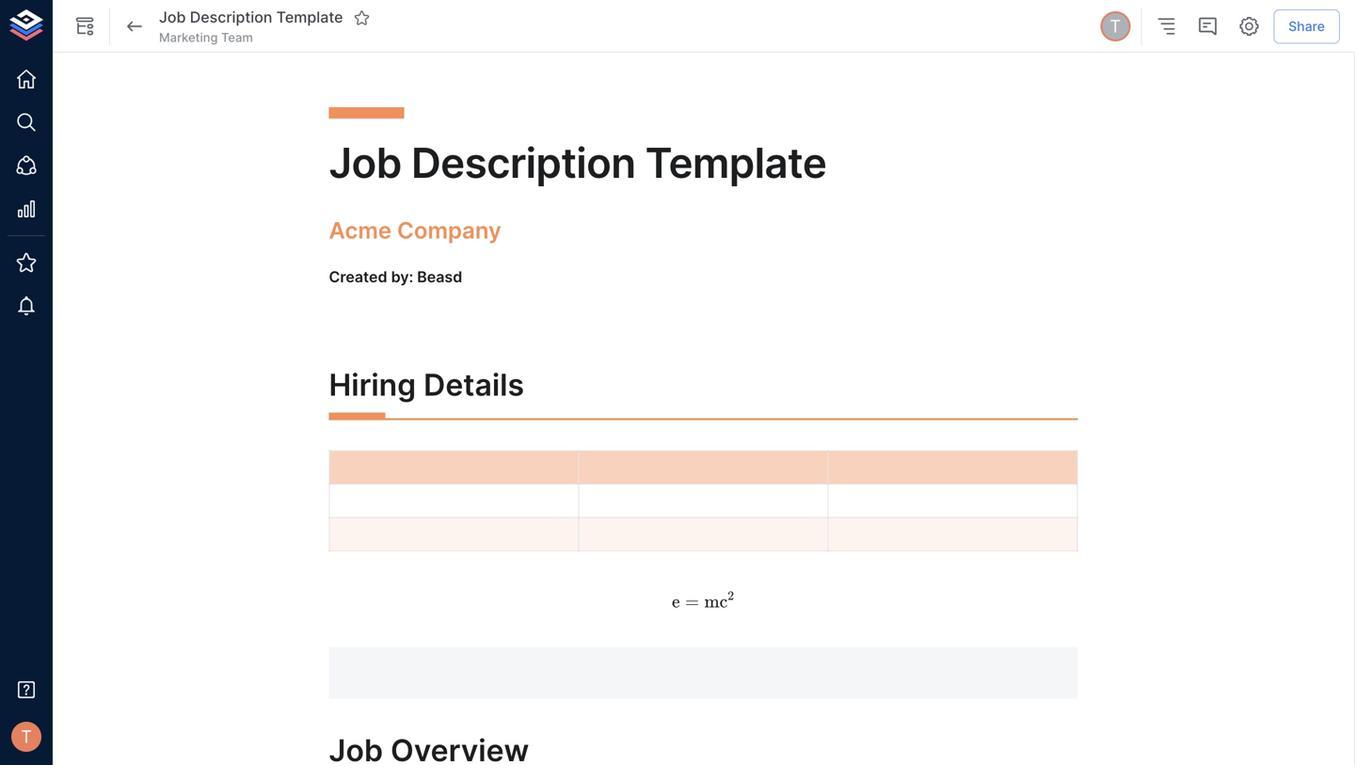 Task type: describe. For each thing, give the bounding box(es) containing it.
2
[[728, 589, 734, 603]]

0 vertical spatial job description template
[[159, 8, 343, 27]]

e
[[672, 591, 680, 613]]

go back image
[[123, 15, 146, 38]]

1 vertical spatial t
[[21, 726, 32, 747]]

acme company
[[329, 216, 501, 244]]

m
[[704, 591, 719, 613]]

1 vertical spatial job
[[329, 138, 402, 188]]

company
[[397, 216, 501, 244]]

0 vertical spatial description
[[190, 8, 272, 27]]

marketing team link
[[159, 29, 253, 46]]

favorite image
[[353, 9, 370, 26]]

created by: beasd
[[329, 268, 462, 286]]

created
[[329, 268, 387, 286]]

settings image
[[1238, 15, 1260, 38]]

acme
[[329, 216, 392, 244]]

share
[[1288, 18, 1325, 34]]

1 vertical spatial template
[[645, 138, 826, 188]]

c
[[719, 591, 728, 613]]

0 horizontal spatial job
[[159, 8, 186, 27]]

1 horizontal spatial description
[[411, 138, 636, 188]]

1 horizontal spatial t button
[[1097, 8, 1133, 44]]



Task type: locate. For each thing, give the bounding box(es) containing it.
0 vertical spatial t
[[1110, 16, 1121, 37]]

share button
[[1273, 9, 1340, 44]]

marketing team
[[159, 30, 253, 45]]

1 horizontal spatial job
[[329, 138, 402, 188]]

table of contents image
[[1155, 15, 1177, 38]]

1 vertical spatial description
[[411, 138, 636, 188]]

job up marketing
[[159, 8, 186, 27]]

0 horizontal spatial t
[[21, 726, 32, 747]]

t
[[1110, 16, 1121, 37], [21, 726, 32, 747]]

comments image
[[1196, 15, 1219, 38]]

marketing
[[159, 30, 218, 45]]

0 vertical spatial t button
[[1097, 8, 1133, 44]]

0 horizontal spatial t button
[[6, 716, 47, 757]]

beasd
[[417, 268, 462, 286]]

1 vertical spatial t button
[[6, 716, 47, 757]]

hiring
[[329, 367, 416, 403]]

job description template
[[159, 8, 343, 27], [329, 138, 826, 188]]

by:
[[391, 268, 413, 286]]

0 horizontal spatial description
[[190, 8, 272, 27]]

hiring details
[[329, 367, 524, 403]]

job up "acme"
[[329, 138, 402, 188]]

show wiki image
[[73, 15, 96, 38]]

1 vertical spatial job description template
[[329, 138, 826, 188]]

1 horizontal spatial template
[[645, 138, 826, 188]]

e = m c 2
[[672, 589, 734, 613]]

1 horizontal spatial t
[[1110, 16, 1121, 37]]

0 horizontal spatial template
[[276, 8, 343, 27]]

=
[[685, 591, 699, 613]]

template
[[276, 8, 343, 27], [645, 138, 826, 188]]

team
[[221, 30, 253, 45]]

details
[[424, 367, 524, 403]]

description
[[190, 8, 272, 27], [411, 138, 636, 188]]

t button
[[1097, 8, 1133, 44], [6, 716, 47, 757]]

0 vertical spatial job
[[159, 8, 186, 27]]

job
[[159, 8, 186, 27], [329, 138, 402, 188]]

0 vertical spatial template
[[276, 8, 343, 27]]



Task type: vqa. For each thing, say whether or not it's contained in the screenshot.
Marketing Team
yes



